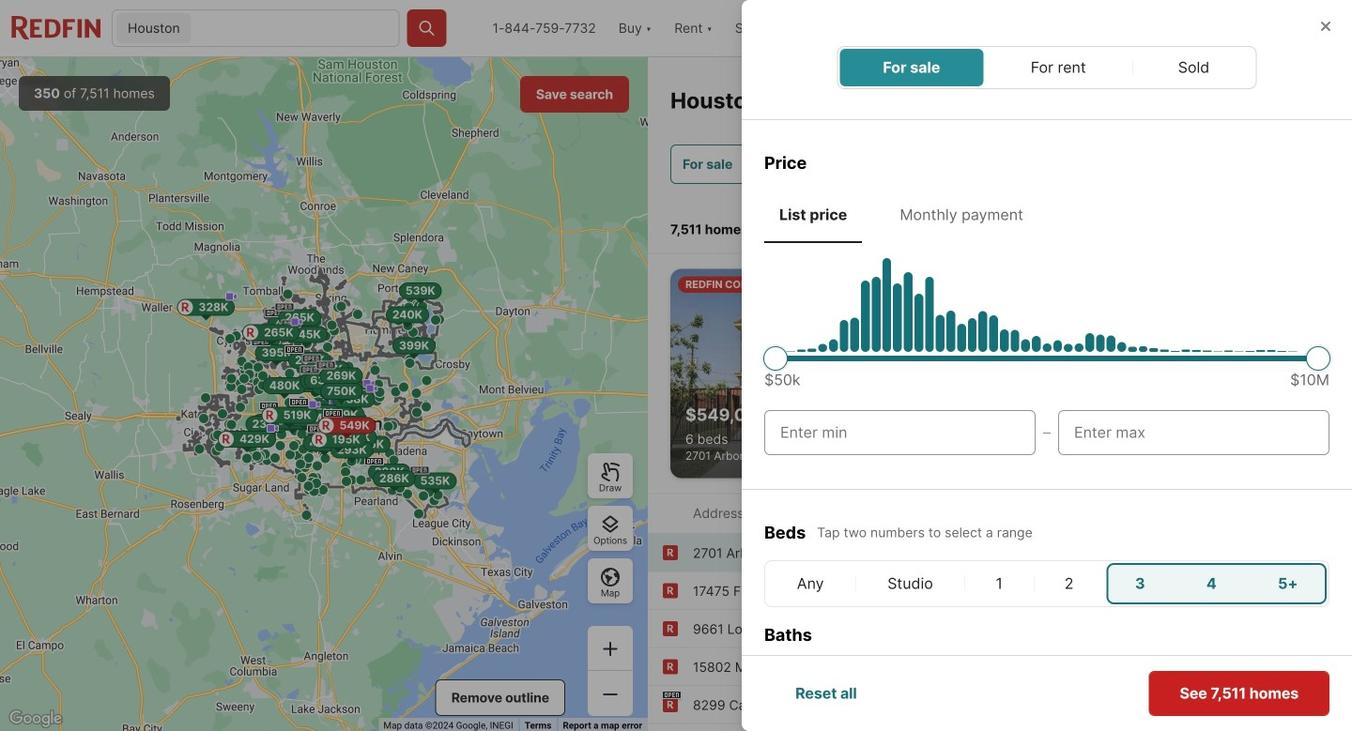 Task type: describe. For each thing, give the bounding box(es) containing it.
Sold radio
[[1178, 56, 1211, 79]]

google image
[[5, 707, 67, 732]]

For rent radio
[[1031, 56, 1088, 79]]

number of bathrooms row
[[764, 663, 1330, 710]]

submit search image
[[418, 19, 436, 38]]

map region
[[0, 57, 648, 732]]



Task type: locate. For each thing, give the bounding box(es) containing it.
For sale radio
[[883, 56, 940, 79]]

1 horizontal spatial tab
[[885, 191, 1039, 239]]

Enter max text field
[[1074, 422, 1314, 444]]

number of bedrooms row
[[764, 561, 1330, 608]]

None search field
[[195, 10, 399, 48]]

0 horizontal spatial tab
[[764, 191, 862, 239]]

dialog
[[742, 0, 1352, 732]]

cell
[[767, 563, 854, 605], [858, 563, 963, 605], [967, 563, 1032, 605], [1036, 563, 1103, 605], [1107, 563, 1176, 605], [1176, 563, 1248, 605], [1248, 563, 1327, 605], [767, 666, 849, 707], [852, 666, 922, 707], [1089, 666, 1175, 707], [1178, 666, 1251, 707], [1254, 666, 1327, 707]]

menu bar
[[837, 46, 1257, 89]]

1 tab from the left
[[764, 191, 862, 239]]

tab
[[764, 191, 862, 239], [885, 191, 1039, 239]]

minimum price slider
[[764, 347, 788, 371]]

2 tab from the left
[[885, 191, 1039, 239]]

tab list
[[764, 191, 1330, 243]]

Enter min text field
[[780, 422, 1020, 444]]



Task type: vqa. For each thing, say whether or not it's contained in the screenshot.
FORWARD,
no



